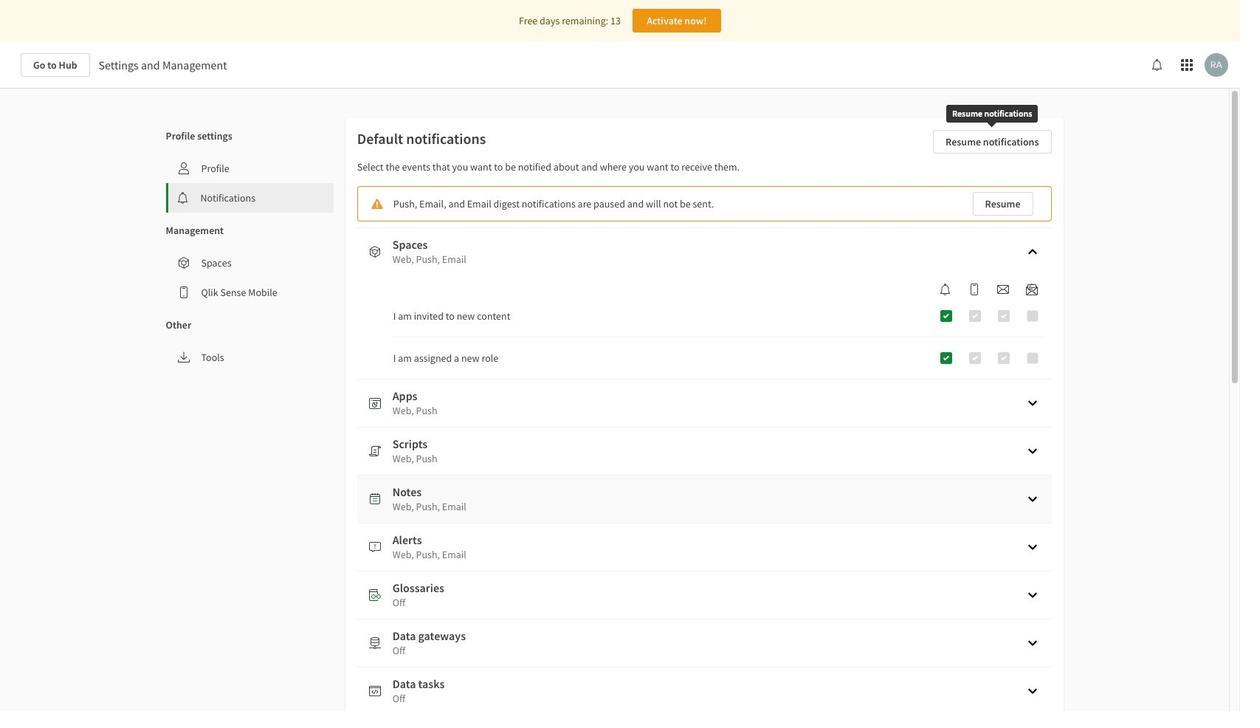 Task type: describe. For each thing, give the bounding box(es) containing it.
notifications sent to your email element
[[992, 284, 1015, 295]]

notifications when using qlik sense in a browser image
[[940, 284, 952, 295]]

notifications sent to your email image
[[998, 284, 1009, 295]]

push notifications in qlik sense mobile element
[[963, 284, 986, 295]]

notifications when using qlik sense in a browser element
[[934, 284, 958, 295]]



Task type: vqa. For each thing, say whether or not it's contained in the screenshot.
New Sheet 2 sheet is selected. Press the Spacebar or Enter key to open New Sheet 2 sheet. Use the right and left arrow keys to navigate. element
no



Task type: locate. For each thing, give the bounding box(es) containing it.
notifications bundled in a daily email digest element
[[1020, 284, 1044, 295]]

ruby anderson image
[[1205, 53, 1229, 77]]

alert
[[357, 186, 1052, 222]]

push notifications in qlik sense mobile image
[[969, 284, 981, 295]]

notifications bundled in a daily email digest image
[[1026, 284, 1038, 295]]

tooltip
[[947, 95, 1039, 133]]



